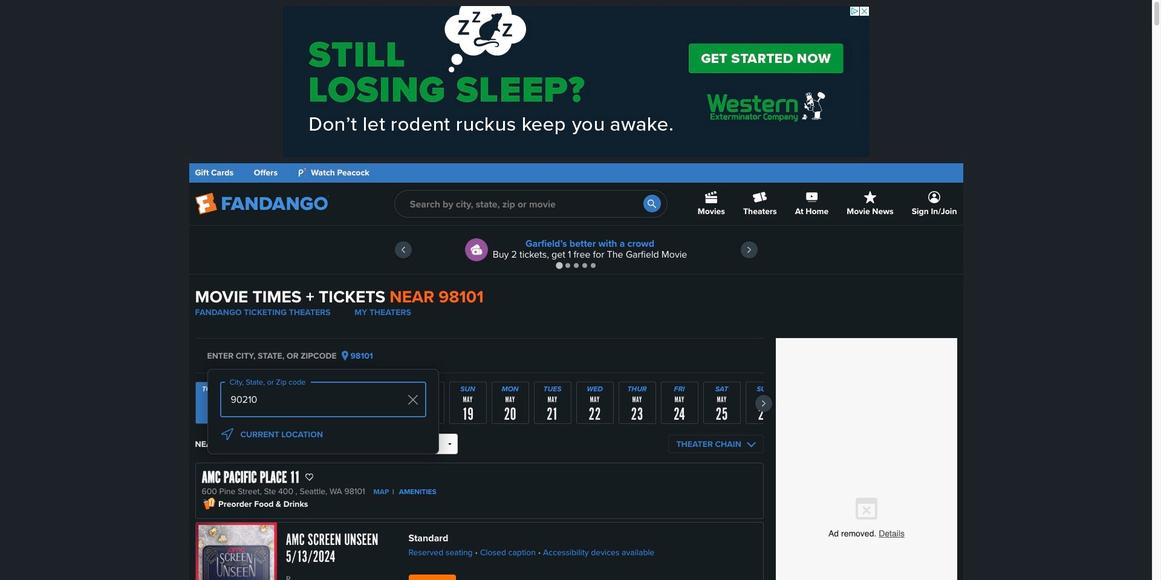 Task type: describe. For each thing, give the bounding box(es) containing it.
0 vertical spatial region
[[189, 226, 963, 274]]

arrow down blue image
[[747, 442, 756, 448]]

0 vertical spatial advertisement element
[[283, 6, 870, 157]]

1 vertical spatial region
[[195, 382, 783, 425]]

location light image
[[342, 351, 348, 361]]

1 vertical spatial advertisement element
[[776, 338, 957, 580]]

Search by city, state, zip or movie text field
[[394, 190, 668, 218]]

amenity  snack image
[[202, 496, 216, 511]]



Task type: locate. For each thing, give the bounding box(es) containing it.
advertisement element
[[283, 6, 870, 157], [776, 338, 957, 580]]

None search field
[[394, 190, 668, 218]]

base location finder image
[[220, 427, 234, 442]]

select a movie time to buy standard showtimes element
[[409, 532, 658, 546]]

region
[[189, 226, 963, 274], [195, 382, 783, 425]]

Enter City, State, or Zip code search field
[[220, 382, 426, 417]]

select a slide to show tab list
[[189, 261, 963, 270]]

offer icon image
[[465, 238, 488, 261]]

1 of 60 group
[[195, 382, 233, 425]]

dialog
[[207, 369, 439, 454]]



